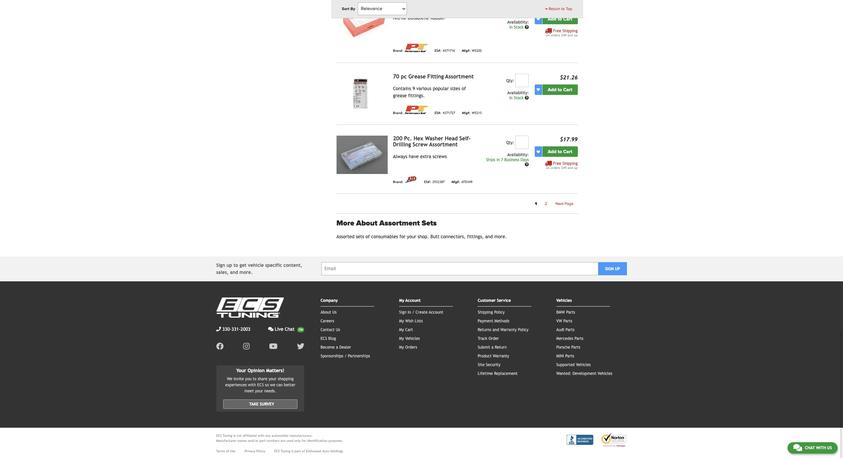 Task type: locate. For each thing, give the bounding box(es) containing it.
survey
[[260, 402, 274, 407]]

to left get on the left of page
[[234, 263, 238, 268]]

assortment
[[438, 3, 466, 9], [446, 73, 474, 80], [430, 142, 458, 148], [380, 219, 420, 228]]

0 vertical spatial return
[[549, 6, 561, 11]]

free shipping on orders $49 and up for $22.99
[[546, 29, 578, 37]]

about up the sets
[[356, 219, 378, 228]]

porsche
[[557, 345, 571, 350]]

1 vertical spatial part
[[295, 450, 301, 453]]

lifetime
[[478, 371, 493, 376]]

free down $17.99
[[554, 161, 562, 166]]

twitter logo image
[[297, 343, 305, 350]]

1 vertical spatial orders
[[551, 166, 561, 170]]

2 vertical spatial with
[[817, 446, 827, 451]]

parts down mercedes parts
[[572, 345, 581, 350]]

1 add to wish list image from the top
[[537, 17, 540, 21]]

3 my from the top
[[399, 328, 404, 332]]

1 vertical spatial your
[[269, 377, 277, 382]]

about us link
[[321, 310, 337, 315]]

mfg#: left "w5215"
[[462, 111, 471, 115]]

free shipping on orders $49 and up down the return to top
[[546, 29, 578, 37]]

2 $49 from the top
[[562, 166, 567, 170]]

parts up mercedes parts
[[566, 328, 575, 332]]

cart for $17.99
[[564, 149, 573, 155]]

of inside contains 9 various popular sizes of grease fittings.
[[462, 86, 466, 91]]

lifetime replacement link
[[478, 371, 518, 376]]

orders down the return to top link
[[551, 33, 561, 37]]

my for my wish lists
[[399, 319, 404, 324]]

my up my vehicles
[[399, 328, 404, 332]]

2 vertical spatial policy
[[257, 450, 265, 453]]

/ left create
[[413, 310, 415, 315]]

your
[[236, 368, 246, 373]]

3 add to cart from the top
[[548, 149, 573, 155]]

my wish lists
[[399, 319, 423, 324]]

ecs
[[321, 336, 327, 341], [257, 383, 264, 388], [216, 434, 222, 438], [274, 450, 280, 453]]

1 vertical spatial shipping
[[563, 161, 578, 166]]

caret up image
[[546, 7, 548, 11]]

sign inside sign up to get vehicle specific content, sales, and more.
[[216, 263, 225, 268]]

parts for bmw parts
[[567, 310, 576, 315]]

1 vertical spatial add to cart button
[[543, 84, 578, 95]]

product warranty link
[[478, 354, 510, 359]]

1 horizontal spatial chat
[[806, 446, 815, 451]]

3 brand: from the top
[[393, 180, 404, 184]]

2 free from the top
[[554, 161, 562, 166]]

become a dealer
[[321, 345, 351, 350]]

cart
[[564, 16, 573, 22], [564, 87, 573, 93], [564, 149, 573, 155], [406, 328, 413, 332]]

sign up
[[606, 267, 620, 271]]

330-
[[222, 327, 232, 332]]

1 vertical spatial account
[[429, 310, 444, 315]]

1 $49 from the top
[[562, 33, 567, 37]]

assortment up screws on the top right of the page
[[430, 142, 458, 148]]

0 vertical spatial us
[[333, 310, 337, 315]]

account right create
[[429, 310, 444, 315]]

add to cart button down $17.99
[[543, 147, 578, 157]]

add to cart down $17.99
[[548, 149, 573, 155]]

get
[[240, 263, 247, 268]]

1 in stock from the top
[[510, 25, 525, 30]]

question circle image for $21.26
[[525, 96, 529, 100]]

ecs for ecs tuning is part of enthusiast auto holdings
[[274, 450, 280, 453]]

your up we
[[269, 377, 277, 382]]

ecs inside ecs tuning is not affiliated with any automobile manufacturers. manufacturer names and/or part numbers are used only for identification purposes.
[[216, 434, 222, 438]]

vehicle
[[248, 263, 264, 268]]

2 vertical spatial add to cart
[[548, 149, 573, 155]]

about
[[356, 219, 378, 228], [321, 310, 331, 315]]

2 on from the top
[[546, 166, 550, 170]]

2 add from the top
[[548, 87, 557, 93]]

2 stock from the top
[[514, 96, 524, 100]]

0 vertical spatial your
[[407, 234, 417, 239]]

0 vertical spatial add to wish list image
[[537, 17, 540, 21]]

performance tool - corporate logo image for grease
[[405, 106, 428, 114]]

enthusiast
[[306, 450, 322, 453]]

1 performance tool - corporate logo image from the top
[[405, 44, 428, 52]]

cart down $21.26
[[564, 87, 573, 93]]

popular
[[433, 86, 449, 91]]

about up "careers"
[[321, 310, 331, 315]]

about us
[[321, 310, 337, 315]]

warranty down methods
[[501, 328, 517, 332]]

performance tool - corporate logo image up grease
[[405, 44, 428, 52]]

comments image left live
[[268, 327, 274, 332]]

0 vertical spatial add to cart
[[548, 16, 573, 22]]

next page link
[[552, 199, 578, 208]]

on for $17.99
[[546, 166, 550, 170]]

2 qty: from the top
[[507, 141, 515, 145]]

1 a from the left
[[336, 345, 338, 350]]

1 horizontal spatial with
[[258, 434, 264, 438]]

es#: left 4371716
[[435, 49, 442, 53]]

0 horizontal spatial policy
[[257, 450, 265, 453]]

2 my from the top
[[399, 319, 404, 324]]

1 horizontal spatial sign
[[399, 310, 407, 315]]

my for my cart
[[399, 328, 404, 332]]

$49 down $17.99
[[562, 166, 567, 170]]

more.
[[495, 234, 507, 239], [240, 270, 253, 275]]

1 qty: from the top
[[507, 78, 515, 83]]

for right consumables at the left bottom of page
[[400, 234, 406, 239]]

sign up button
[[599, 262, 627, 276]]

1 vertical spatial return
[[495, 345, 507, 350]]

my left wish
[[399, 319, 404, 324]]

tuning inside ecs tuning is not affiliated with any automobile manufacturers. manufacturer names and/or part numbers are used only for identification purposes.
[[223, 434, 232, 438]]

1 vertical spatial mfg#:
[[462, 111, 471, 115]]

are
[[281, 439, 286, 443]]

es#4371716 - w5202 - 407 piece o-ring assortment - nitrile butadiene rubber - performance tool - audi bmw volkswagen mercedes benz mini porsche image
[[337, 3, 388, 41]]

only
[[295, 439, 301, 443]]

return to top
[[548, 6, 573, 11]]

$49
[[562, 33, 567, 37], [562, 166, 567, 170]]

0 horizontal spatial part
[[260, 439, 266, 443]]

sign for sign up to get vehicle specific content, sales, and more.
[[216, 263, 225, 268]]

identification
[[307, 439, 328, 443]]

es#: left 2932387
[[424, 180, 431, 184]]

1 vertical spatial tuning
[[281, 450, 291, 453]]

mercedes
[[557, 336, 574, 341]]

tuning for part
[[281, 450, 291, 453]]

$17.99
[[560, 136, 578, 143]]

brand: down grease
[[393, 111, 404, 115]]

4 my from the top
[[399, 336, 404, 341]]

0 vertical spatial add to cart button
[[543, 14, 578, 24]]

ecs inside the "we invite you to share your shopping experiences with ecs so we can better meet your needs."
[[257, 383, 264, 388]]

2 vertical spatial us
[[828, 446, 833, 451]]

add for $17.99
[[548, 149, 557, 155]]

1 brand: from the top
[[393, 49, 404, 53]]

1 vertical spatial for
[[302, 439, 306, 443]]

my left the orders
[[399, 345, 404, 350]]

es#:
[[435, 49, 442, 53], [435, 111, 442, 115], [424, 180, 431, 184]]

add to cart button down the return to top
[[543, 14, 578, 24]]

0 horizontal spatial is
[[233, 434, 236, 438]]

2 a from the left
[[492, 345, 494, 350]]

tuning down are
[[281, 450, 291, 453]]

performance tool - corporate logo image for o-
[[405, 44, 428, 52]]

sponsorships
[[321, 354, 344, 359]]

add to cart button down $21.26
[[543, 84, 578, 95]]

cart down the top
[[564, 16, 573, 22]]

1 link
[[531, 199, 541, 208]]

0 vertical spatial free shipping on orders $49 and up
[[546, 29, 578, 37]]

0 vertical spatial comments image
[[268, 327, 274, 332]]

numbers
[[267, 439, 280, 443]]

mini parts link
[[557, 354, 575, 359]]

up
[[574, 33, 578, 37], [574, 166, 578, 170], [227, 263, 232, 268], [615, 267, 620, 271]]

contact us link
[[321, 328, 340, 332]]

shipping for $17.99
[[563, 161, 578, 166]]

availability:
[[508, 20, 529, 24], [508, 91, 529, 95], [508, 153, 529, 157]]

ecs down the "numbers"
[[274, 450, 280, 453]]

add for $21.26
[[548, 87, 557, 93]]

my vehicles
[[399, 336, 420, 341]]

us inside "chat with us" link
[[828, 446, 833, 451]]

1 vertical spatial add
[[548, 87, 557, 93]]

1 vertical spatial $49
[[562, 166, 567, 170]]

shipping down the top
[[563, 29, 578, 33]]

parts for vw parts
[[564, 319, 573, 324]]

free shipping on orders $49 and up down $17.99
[[546, 161, 578, 170]]

contact
[[321, 328, 335, 332]]

200
[[393, 135, 403, 142]]

of right the sets
[[366, 234, 370, 239]]

policy for privacy policy
[[257, 450, 265, 453]]

is for part
[[292, 450, 294, 453]]

for down manufacturers.
[[302, 439, 306, 443]]

1 horizontal spatial for
[[400, 234, 406, 239]]

1 horizontal spatial comments image
[[794, 444, 803, 452]]

0 vertical spatial part
[[260, 439, 266, 443]]

0 vertical spatial availability:
[[508, 20, 529, 24]]

es#: for washer
[[424, 180, 431, 184]]

1 add to cart from the top
[[548, 16, 573, 22]]

is down used
[[292, 450, 294, 453]]

free for $17.99
[[554, 161, 562, 166]]

return down order
[[495, 345, 507, 350]]

is inside ecs tuning is not affiliated with any automobile manufacturers. manufacturer names and/or part numbers are used only for identification purposes.
[[233, 434, 236, 438]]

my for my orders
[[399, 345, 404, 350]]

in stock
[[510, 25, 525, 30], [510, 96, 525, 100]]

parts for porsche parts
[[572, 345, 581, 350]]

1 add to cart button from the top
[[543, 14, 578, 24]]

0 horizontal spatial sign
[[216, 263, 225, 268]]

my down "my cart"
[[399, 336, 404, 341]]

3 add to cart button from the top
[[543, 147, 578, 157]]

2 brand: from the top
[[393, 111, 404, 115]]

return to top link
[[546, 6, 573, 12]]

on for $22.99
[[546, 33, 550, 37]]

a left dealer
[[336, 345, 338, 350]]

1 orders from the top
[[551, 33, 561, 37]]

submit a return
[[478, 345, 507, 350]]

0 vertical spatial more.
[[495, 234, 507, 239]]

performance tool - corporate logo image down 'fittings.'
[[405, 106, 428, 114]]

to
[[562, 6, 565, 11], [558, 16, 562, 22], [558, 87, 562, 93], [558, 149, 562, 155], [234, 263, 238, 268], [253, 377, 257, 382]]

parts right vw
[[564, 319, 573, 324]]

in stock for $21.26's the question circle icon
[[510, 96, 525, 100]]

ecs tuning is not affiliated with any automobile manufacturers. manufacturer names and/or part numbers are used only for identification purposes.
[[216, 434, 343, 443]]

1 vertical spatial availability:
[[508, 91, 529, 95]]

2 vertical spatial your
[[255, 389, 263, 394]]

with inside the "we invite you to share your shopping experiences with ecs so we can better meet your needs."
[[248, 383, 256, 388]]

parts down 'porsche parts' link
[[566, 354, 575, 359]]

0 vertical spatial stock
[[514, 25, 524, 30]]

part down only
[[295, 450, 301, 453]]

my orders
[[399, 345, 417, 350]]

0 horizontal spatial comments image
[[268, 327, 274, 332]]

comments image left chat with us
[[794, 444, 803, 452]]

es#: left "4371727"
[[435, 111, 442, 115]]

cart for $21.26
[[564, 87, 573, 93]]

return right caret up icon
[[549, 6, 561, 11]]

1 vertical spatial is
[[292, 450, 294, 453]]

stock for $21.26's the question circle icon
[[514, 96, 524, 100]]

1 vertical spatial question circle image
[[525, 96, 529, 100]]

ecs left blog
[[321, 336, 327, 341]]

question circle image
[[525, 25, 529, 29], [525, 96, 529, 100], [525, 163, 529, 167]]

add to cart down $21.26
[[548, 87, 573, 93]]

assortment up sizes on the right top
[[446, 73, 474, 80]]

free down the return to top link
[[554, 29, 562, 33]]

brand: for 200 pc. hex washer head self- drilling screw assortment
[[393, 180, 404, 184]]

sign for sign up
[[606, 267, 614, 271]]

parts for mercedes parts
[[575, 336, 584, 341]]

warranty up security
[[493, 354, 510, 359]]

0 vertical spatial mfg#:
[[462, 49, 471, 53]]

add to cart
[[548, 16, 573, 22], [548, 87, 573, 93], [548, 149, 573, 155]]

$49 for $22.99
[[562, 33, 567, 37]]

shipping up payment
[[478, 310, 493, 315]]

2 horizontal spatial your
[[407, 234, 417, 239]]

for inside ecs tuning is not affiliated with any automobile manufacturers. manufacturer names and/or part numbers are used only for identification purposes.
[[302, 439, 306, 443]]

2 vertical spatial add to cart button
[[543, 147, 578, 157]]

0 horizontal spatial with
[[248, 383, 256, 388]]

1 horizontal spatial policy
[[494, 310, 505, 315]]

0 vertical spatial brand:
[[393, 49, 404, 53]]

add to cart button for $21.26
[[543, 84, 578, 95]]

add to wish list image
[[537, 17, 540, 21], [537, 150, 540, 153]]

up inside sign up button
[[615, 267, 620, 271]]

payment methods
[[478, 319, 510, 324]]

to inside the "we invite you to share your shopping experiences with ecs so we can better meet your needs."
[[253, 377, 257, 382]]

in
[[510, 25, 513, 30], [510, 96, 513, 100], [408, 310, 411, 315]]

orders for $22.99
[[551, 33, 561, 37]]

more. right fittings, on the bottom of page
[[495, 234, 507, 239]]

add to wish list image for $22.99
[[537, 17, 540, 21]]

1 horizontal spatial about
[[356, 219, 378, 228]]

orders down $17.99
[[551, 166, 561, 170]]

3 question circle image from the top
[[525, 163, 529, 167]]

sales,
[[216, 270, 229, 275]]

my orders link
[[399, 345, 417, 350]]

mini
[[557, 354, 564, 359]]

your for assortment
[[407, 234, 417, 239]]

0 vertical spatial performance tool - corporate logo image
[[405, 44, 428, 52]]

331-
[[232, 327, 241, 332]]

and right fittings, on the bottom of page
[[486, 234, 493, 239]]

2 add to cart button from the top
[[543, 84, 578, 95]]

1 vertical spatial add to wish list image
[[537, 150, 540, 153]]

1 vertical spatial about
[[321, 310, 331, 315]]

1 vertical spatial free
[[554, 161, 562, 166]]

butadiene
[[408, 15, 429, 20]]

1 vertical spatial us
[[336, 328, 340, 332]]

0 vertical spatial chat
[[285, 327, 295, 332]]

0 vertical spatial question circle image
[[525, 25, 529, 29]]

mfg#: left w5202
[[462, 49, 471, 53]]

vw parts
[[557, 319, 573, 324]]

used
[[287, 439, 294, 443]]

2 performance tool - corporate logo image from the top
[[405, 106, 428, 114]]

not
[[237, 434, 242, 438]]

0 vertical spatial account
[[406, 298, 421, 303]]

ecs for ecs tuning is not affiliated with any automobile manufacturers. manufacturer names and/or part numbers are used only for identification purposes.
[[216, 434, 222, 438]]

add to cart down the return to top
[[548, 16, 573, 22]]

your right 'meet' on the bottom of the page
[[255, 389, 263, 394]]

sets
[[356, 234, 364, 239]]

mfg#: left "atd349"
[[452, 180, 460, 184]]

3 add from the top
[[548, 149, 557, 155]]

0 vertical spatial with
[[248, 383, 256, 388]]

1 horizontal spatial is
[[292, 450, 294, 453]]

1 vertical spatial on
[[546, 166, 550, 170]]

0 horizontal spatial tuning
[[223, 434, 232, 438]]

2 vertical spatial add
[[548, 149, 557, 155]]

1 vertical spatial brand:
[[393, 111, 404, 115]]

lists
[[415, 319, 423, 324]]

more
[[337, 219, 355, 228]]

brand: for 70 pc grease fitting assortment
[[393, 111, 404, 115]]

0 horizontal spatial /
[[345, 354, 347, 359]]

shipping down $17.99
[[563, 161, 578, 166]]

qty: for 70 pc grease fitting assortment
[[507, 78, 515, 83]]

mfg#: for 200 pc. hex washer head self- drilling screw assortment
[[452, 180, 460, 184]]

ecs tuning image
[[216, 298, 284, 318]]

2 vertical spatial availability:
[[508, 153, 529, 157]]

comments image
[[268, 327, 274, 332], [794, 444, 803, 452]]

ecs left so
[[257, 383, 264, 388]]

0 vertical spatial policy
[[494, 310, 505, 315]]

1 vertical spatial es#:
[[435, 111, 442, 115]]

various
[[417, 86, 432, 91]]

instagram logo image
[[243, 343, 250, 350]]

customer
[[478, 298, 496, 303]]

mini parts
[[557, 354, 575, 359]]

of right sizes on the right top
[[462, 86, 466, 91]]

1 on from the top
[[546, 33, 550, 37]]

2 horizontal spatial sign
[[606, 267, 614, 271]]

1 vertical spatial add to cart
[[548, 87, 573, 93]]

my
[[399, 298, 405, 303], [399, 319, 404, 324], [399, 328, 404, 332], [399, 336, 404, 341], [399, 345, 404, 350]]

1 availability: from the top
[[508, 20, 529, 24]]

1 horizontal spatial /
[[413, 310, 415, 315]]

to left the top
[[562, 6, 565, 11]]

more. down get on the left of page
[[240, 270, 253, 275]]

es#: 4371727
[[435, 111, 455, 115]]

0 horizontal spatial about
[[321, 310, 331, 315]]

assortment inside 200 pc. hex washer head self- drilling screw assortment
[[430, 142, 458, 148]]

0 vertical spatial tuning
[[223, 434, 232, 438]]

1 horizontal spatial your
[[269, 377, 277, 382]]

0 horizontal spatial a
[[336, 345, 338, 350]]

1 vertical spatial in stock
[[510, 96, 525, 100]]

vehicles up the orders
[[406, 336, 420, 341]]

a right submit
[[492, 345, 494, 350]]

1 vertical spatial free shipping on orders $49 and up
[[546, 161, 578, 170]]

1 add from the top
[[548, 16, 557, 22]]

always
[[393, 154, 408, 159]]

cart down $17.99
[[564, 149, 573, 155]]

returns
[[478, 328, 492, 332]]

comments image inside live chat link
[[268, 327, 274, 332]]

1 vertical spatial performance tool - corporate logo image
[[405, 106, 428, 114]]

2 add to wish list image from the top
[[537, 150, 540, 153]]

ecs up manufacturer
[[216, 434, 222, 438]]

5 my from the top
[[399, 345, 404, 350]]

brand: up the 70
[[393, 49, 404, 53]]

2 question circle image from the top
[[525, 96, 529, 100]]

0 vertical spatial add
[[548, 16, 557, 22]]

w5215
[[472, 111, 482, 115]]

1 vertical spatial comments image
[[794, 444, 803, 452]]

terms
[[216, 450, 225, 453]]

tuning for not
[[223, 434, 232, 438]]

your left "shop."
[[407, 234, 417, 239]]

parts up 'porsche parts' link
[[575, 336, 584, 341]]

free shipping on orders $49 and up
[[546, 29, 578, 37], [546, 161, 578, 170]]

2 horizontal spatial policy
[[518, 328, 529, 332]]

Email email field
[[322, 262, 599, 276]]

is left not
[[233, 434, 236, 438]]

sign in / create account link
[[399, 310, 444, 315]]

0 vertical spatial in stock
[[510, 25, 525, 30]]

add to cart for $22.99
[[548, 16, 573, 22]]

1 free shipping on orders $49 and up from the top
[[546, 29, 578, 37]]

paginated product list navigation navigation
[[337, 199, 578, 208]]

1 free from the top
[[554, 29, 562, 33]]

parts right bmw
[[567, 310, 576, 315]]

and right sales,
[[230, 270, 238, 275]]

facebook logo image
[[216, 343, 224, 350]]

1 vertical spatial with
[[258, 434, 264, 438]]

my up my wish lists
[[399, 298, 405, 303]]

account up sign in / create account link
[[406, 298, 421, 303]]

up inside sign up to get vehicle specific content, sales, and more.
[[227, 263, 232, 268]]

availability: for $21.26
[[508, 91, 529, 95]]

tuning
[[223, 434, 232, 438], [281, 450, 291, 453]]

of left 'use' on the left of the page
[[226, 450, 229, 453]]

and down $17.99
[[568, 166, 573, 170]]

performance tool - corporate logo image
[[405, 44, 428, 52], [405, 106, 428, 114]]

2 orders from the top
[[551, 166, 561, 170]]

200 pc. hex washer head self- drilling screw assortment link
[[393, 135, 471, 148]]

a
[[336, 345, 338, 350], [492, 345, 494, 350]]

free
[[554, 29, 562, 33], [554, 161, 562, 166]]

2 in stock from the top
[[510, 96, 525, 100]]

content,
[[284, 263, 303, 268]]

2 add to cart from the top
[[548, 87, 573, 93]]

sign inside sign up button
[[606, 267, 614, 271]]

3 availability: from the top
[[508, 153, 529, 157]]

part down any in the bottom of the page
[[260, 439, 266, 443]]

0 vertical spatial free
[[554, 29, 562, 33]]

1 my from the top
[[399, 298, 405, 303]]

comments image inside "chat with us" link
[[794, 444, 803, 452]]

2 free shipping on orders $49 and up from the top
[[546, 161, 578, 170]]

chat with us
[[806, 446, 833, 451]]

tuning up manufacturer
[[223, 434, 232, 438]]

track order
[[478, 336, 499, 341]]

2 horizontal spatial with
[[817, 446, 827, 451]]

1 horizontal spatial a
[[492, 345, 494, 350]]

brand: left atd tools - corporate logo
[[393, 180, 404, 184]]

/ down dealer
[[345, 354, 347, 359]]

add to cart for $21.26
[[548, 87, 573, 93]]

2 availability: from the top
[[508, 91, 529, 95]]

2 vertical spatial shipping
[[478, 310, 493, 315]]

1 vertical spatial stock
[[514, 96, 524, 100]]

1 stock from the top
[[514, 25, 524, 30]]

$49 down the return to top
[[562, 33, 567, 37]]

take
[[249, 402, 259, 407]]

to right you
[[253, 377, 257, 382]]

None number field
[[516, 3, 529, 16], [516, 74, 529, 87], [516, 136, 529, 149], [516, 3, 529, 16], [516, 74, 529, 87], [516, 136, 529, 149]]

1 horizontal spatial tuning
[[281, 450, 291, 453]]

of inside terms of use link
[[226, 450, 229, 453]]



Task type: describe. For each thing, give the bounding box(es) containing it.
a for submit
[[492, 345, 494, 350]]

porsche parts
[[557, 345, 581, 350]]

1 vertical spatial policy
[[518, 328, 529, 332]]

with inside ecs tuning is not affiliated with any automobile manufacturers. manufacturer names and/or part numbers are used only for identification purposes.
[[258, 434, 264, 438]]

to inside sign up to get vehicle specific content, sales, and more.
[[234, 263, 238, 268]]

in for $21.26's the question circle icon
[[510, 96, 513, 100]]

to down the return to top
[[558, 16, 562, 22]]

opinion
[[248, 368, 265, 373]]

qty: for 200 pc. hex washer head self- drilling screw assortment
[[507, 141, 515, 145]]

atd349
[[462, 180, 473, 184]]

site security
[[478, 363, 501, 367]]

us for about us
[[333, 310, 337, 315]]

mfg#: for 70 pc grease fitting assortment
[[462, 111, 471, 115]]

1 question circle image from the top
[[525, 25, 529, 29]]

ecs tuning is part of enthusiast auto holdings
[[274, 450, 343, 453]]

business
[[505, 158, 520, 162]]

audi parts
[[557, 328, 575, 332]]

vehicles right development
[[598, 371, 613, 376]]

vehicles up bmw parts link
[[557, 298, 572, 303]]

experiences
[[225, 383, 247, 388]]

add to cart button for $17.99
[[543, 147, 578, 157]]

us for contact us
[[336, 328, 340, 332]]

always have extra screws
[[393, 154, 447, 159]]

$21.26
[[560, 74, 578, 81]]

more. inside sign up to get vehicle specific content, sales, and more.
[[240, 270, 253, 275]]

2 vertical spatial in
[[408, 310, 411, 315]]

1
[[535, 201, 537, 206]]

next
[[556, 201, 564, 206]]

parts for mini parts
[[566, 354, 575, 359]]

head
[[445, 135, 458, 142]]

407 piece o-ring assortment link
[[393, 3, 466, 9]]

1 vertical spatial warranty
[[493, 354, 510, 359]]

$49 for $17.99
[[562, 166, 567, 170]]

sets
[[422, 219, 437, 228]]

es#: for fitting
[[435, 111, 442, 115]]

development
[[573, 371, 597, 376]]

cart for $22.99
[[564, 16, 573, 22]]

enthusiast auto holdings link
[[306, 449, 343, 454]]

in stock for third the question circle icon from the bottom
[[510, 25, 525, 30]]

to down $17.99
[[558, 149, 562, 155]]

live chat link
[[268, 326, 305, 333]]

supported vehicles
[[557, 363, 591, 367]]

dealer
[[340, 345, 351, 350]]

vw
[[557, 319, 563, 324]]

and up order
[[493, 328, 499, 332]]

free for $22.99
[[554, 29, 562, 33]]

mfg#: atd349
[[452, 180, 473, 184]]

security
[[486, 363, 501, 367]]

my cart link
[[399, 328, 413, 332]]

comments image for chat
[[794, 444, 803, 452]]

es#4371727 - w5215 - 70 pc grease fitting assortment - contains 9 various popular sizes of grease fittings. - performance tool - audi bmw volkswagen mercedes benz mini porsche image
[[337, 74, 388, 112]]

question circle image for $17.99
[[525, 163, 529, 167]]

407
[[393, 3, 403, 9]]

piece
[[404, 3, 418, 9]]

is for not
[[233, 434, 236, 438]]

1 horizontal spatial return
[[549, 6, 561, 11]]

sign for sign in / create account
[[399, 310, 407, 315]]

your opinion matters!
[[236, 368, 285, 373]]

site
[[478, 363, 485, 367]]

names
[[238, 439, 247, 443]]

payment
[[478, 319, 494, 324]]

partnerships
[[348, 354, 370, 359]]

70 pc grease fitting assortment
[[393, 73, 474, 80]]

can
[[277, 383, 283, 388]]

es#2932387 - atd349 - 200 pc. hex washer head self-drilling screw assortment - always have extra screws - atd tools - audi bmw volkswagen mercedes benz mini porsche image
[[337, 136, 388, 174]]

assorted
[[337, 234, 355, 239]]

take survey button
[[223, 400, 298, 409]]

any
[[265, 434, 271, 438]]

0 vertical spatial about
[[356, 219, 378, 228]]

sponsorships / partnerships
[[321, 354, 370, 359]]

affiliated
[[243, 434, 257, 438]]

methods
[[495, 319, 510, 324]]

butt
[[431, 234, 440, 239]]

orders for $17.99
[[551, 166, 561, 170]]

7
[[501, 158, 504, 162]]

take survey link
[[223, 400, 298, 409]]

add to cart button for $22.99
[[543, 14, 578, 24]]

fittings,
[[467, 234, 484, 239]]

brand: for 407 piece o-ring assortment
[[393, 49, 404, 53]]

assortment up rubber
[[438, 3, 466, 9]]

screw
[[413, 142, 428, 148]]

add to wish list image for $17.99
[[537, 150, 540, 153]]

vehicles up wanted: development vehicles 'link'
[[576, 363, 591, 367]]

shipping policy
[[478, 310, 505, 315]]

free shipping on orders $49 and up for $17.99
[[546, 161, 578, 170]]

0 vertical spatial for
[[400, 234, 406, 239]]

manufacturers.
[[290, 434, 313, 438]]

mfg#: for 407 piece o-ring assortment
[[462, 49, 471, 53]]

add for $22.99
[[548, 16, 557, 22]]

add to wish list image
[[537, 88, 540, 91]]

0 horizontal spatial your
[[255, 389, 263, 394]]

phone image
[[216, 327, 221, 332]]

0 horizontal spatial chat
[[285, 327, 295, 332]]

shopping
[[278, 377, 294, 382]]

1 horizontal spatial more.
[[495, 234, 507, 239]]

have
[[409, 154, 419, 159]]

drilling
[[393, 142, 411, 148]]

shipping for $22.99
[[563, 29, 578, 33]]

70 pc grease fitting assortment link
[[393, 73, 474, 80]]

assortment up consumables at the left bottom of page
[[380, 219, 420, 228]]

grease
[[393, 93, 407, 98]]

2 link
[[541, 199, 552, 208]]

a for become
[[336, 345, 338, 350]]

add to cart for $17.99
[[548, 149, 573, 155]]

sponsorships / partnerships link
[[321, 354, 370, 359]]

in
[[497, 158, 500, 162]]

nitrile butadiene rubber
[[393, 15, 446, 20]]

mfg#: w5202
[[462, 49, 482, 53]]

your for matters!
[[269, 377, 277, 382]]

track
[[478, 336, 488, 341]]

submit
[[478, 345, 491, 350]]

become
[[321, 345, 335, 350]]

0 vertical spatial /
[[413, 310, 415, 315]]

and down the top
[[568, 33, 573, 37]]

es#: 2932387
[[424, 180, 445, 184]]

330-331-2003
[[222, 327, 251, 332]]

more about assortment sets
[[337, 219, 437, 228]]

hex
[[414, 135, 424, 142]]

1 vertical spatial chat
[[806, 446, 815, 451]]

create
[[416, 310, 428, 315]]

audi parts link
[[557, 328, 575, 332]]

product warranty
[[478, 354, 510, 359]]

1 vertical spatial /
[[345, 354, 347, 359]]

o-
[[420, 3, 425, 9]]

cart down wish
[[406, 328, 413, 332]]

by
[[351, 6, 355, 11]]

we
[[270, 383, 275, 388]]

bmw parts
[[557, 310, 576, 315]]

ecs for ecs blog
[[321, 336, 327, 341]]

supported vehicles link
[[557, 363, 591, 367]]

washer
[[425, 135, 444, 142]]

part inside ecs tuning is not affiliated with any automobile manufacturers. manufacturer names and/or part numbers are used only for identification purposes.
[[260, 439, 266, 443]]

mfg#: w5215
[[462, 111, 482, 115]]

availability: for $17.99
[[508, 153, 529, 157]]

es#: for ring
[[435, 49, 442, 53]]

contains 9 various popular sizes of grease fittings.
[[393, 86, 466, 98]]

mercedes parts link
[[557, 336, 584, 341]]

comments image for live
[[268, 327, 274, 332]]

assorted sets of consumables for your shop. butt connectors, fittings, and more.
[[337, 234, 507, 239]]

youtube logo image
[[269, 343, 278, 350]]

terms of use link
[[216, 449, 236, 454]]

200 pc. hex washer head self- drilling screw assortment
[[393, 135, 471, 148]]

my for my vehicles
[[399, 336, 404, 341]]

sign in / create account
[[399, 310, 444, 315]]

of left enthusiast
[[302, 450, 305, 453]]

my for my account
[[399, 298, 405, 303]]

share
[[258, 377, 268, 382]]

policy for shipping policy
[[494, 310, 505, 315]]

in for third the question circle icon from the bottom
[[510, 25, 513, 30]]

screws
[[433, 154, 447, 159]]

stock for third the question circle icon from the bottom
[[514, 25, 524, 30]]

0 horizontal spatial return
[[495, 345, 507, 350]]

bmw parts link
[[557, 310, 576, 315]]

atd tools - corporate logo image
[[405, 177, 418, 183]]

0 vertical spatial warranty
[[501, 328, 517, 332]]

to down $21.26
[[558, 87, 562, 93]]

and inside sign up to get vehicle specific content, sales, and more.
[[230, 270, 238, 275]]

terms of use
[[216, 450, 236, 453]]

parts for audi parts
[[566, 328, 575, 332]]

invite
[[234, 377, 244, 382]]

1 horizontal spatial part
[[295, 450, 301, 453]]

1 horizontal spatial account
[[429, 310, 444, 315]]



Task type: vqa. For each thing, say whether or not it's contained in the screenshot.
Typographical
no



